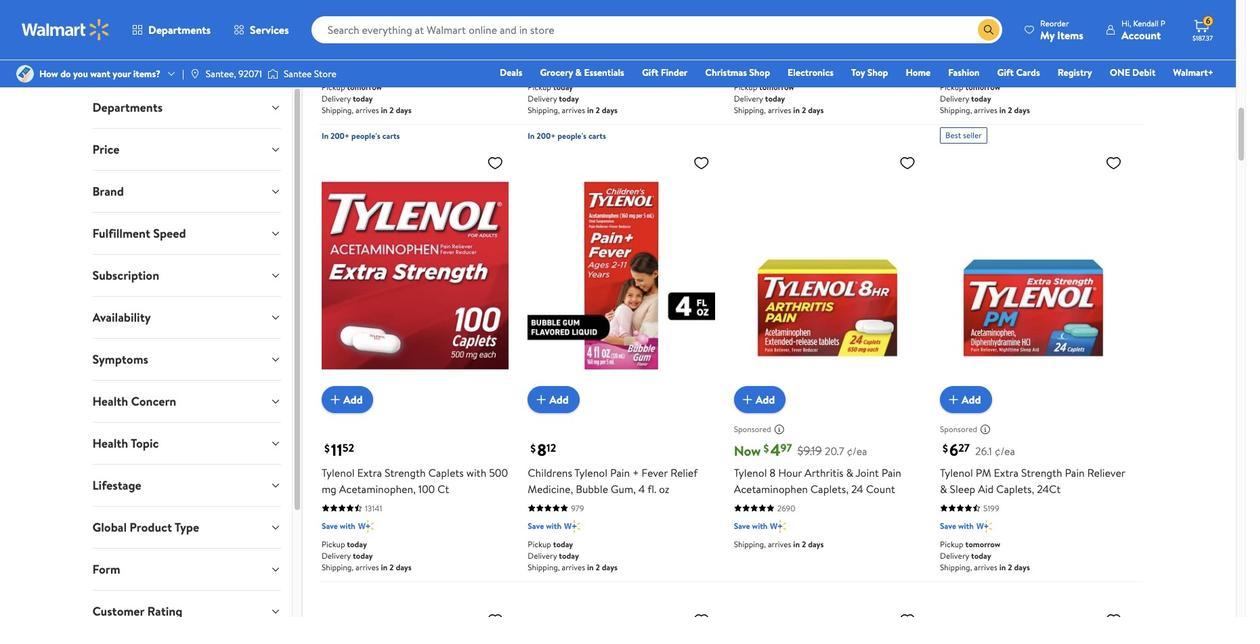 Task type: describe. For each thing, give the bounding box(es) containing it.
home
[[906, 66, 931, 79]]

save for walmart plus image associated with $9.19
[[734, 520, 750, 532]]

speed
[[153, 225, 186, 242]]

tylenol inside tylenol regular strength tablets with 325 mg acetaminophen, 100ct
[[322, 8, 355, 23]]

200+ for 8
[[537, 130, 556, 142]]

tylenol 8 hour arthritis & joint pain acetaminophen caplets, 24 count image
[[734, 149, 921, 402]]

extra for 50
[[564, 8, 588, 23]]

save for walmart plus icon below 5199
[[940, 520, 957, 532]]

health topic tab
[[82, 423, 292, 464]]

rapid for tylenol extra strength acetaminophen rapid release gels, 100 ct
[[734, 25, 760, 39]]

tylenol extra strength caplets with 500 mg acetaminophen, 100 ct image
[[322, 149, 509, 402]]

rapid for tylenol extra strength acetaminophen rapid release gels, 50 ct
[[528, 25, 554, 39]]

arrives down 13141
[[356, 561, 379, 573]]

tylenol inside tylenol extra strength acetaminophen rapid release gels, 50 ct
[[528, 8, 561, 23]]

4 inside childrens tylenol pain + fever relief medicine, bubble gum, 4 fl. oz
[[639, 482, 645, 496]]

8 inside now $ 4 97 $9.19 20.7 ¢/ea tylenol 8 hour arthritis & joint pain acetaminophen caplets, 24 count
[[770, 465, 776, 480]]

joint inside tylenol 8 hour arthritis & joint pain acetaminophen caplets, 100 count
[[1062, 8, 1085, 23]]

cards
[[1016, 66, 1040, 79]]

add to favorites list, childrens tylenol pain + fever relief medicine, bubble gum, 4 fl. oz image
[[693, 155, 710, 172]]

save for walmart plus image below 6443
[[734, 63, 750, 75]]

tylenol inside childrens tylenol pain + fever relief medicine, bubble gum, 4 fl. oz
[[575, 465, 608, 480]]

subscription
[[92, 267, 159, 284]]

$ for 8
[[531, 441, 536, 456]]

symptoms tab
[[82, 339, 292, 380]]

departments inside popup button
[[148, 22, 211, 37]]

your
[[113, 67, 131, 81]]

toy shop
[[852, 66, 888, 79]]

topic
[[131, 435, 159, 452]]

how do you want your items?
[[39, 67, 161, 81]]

strength inside $ 6 27 26.1 ¢/ea tylenol pm extra strength pain reliever & sleep aid caplets, 24ct
[[1021, 465, 1063, 480]]

sleep
[[950, 482, 976, 496]]

availability
[[92, 309, 151, 326]]

health concern tab
[[82, 381, 292, 422]]

fashion link
[[942, 65, 986, 80]]

tylenol pm extra strength pain reliever & sleep aid caplets, 24ct image
[[940, 149, 1127, 402]]

reliever
[[1088, 465, 1126, 480]]

12
[[547, 441, 556, 455]]

walmart plus image for 50
[[564, 63, 580, 76]]

in for 11
[[322, 130, 329, 142]]

registry
[[1058, 66, 1092, 79]]

pickup today delivery today shipping, arrives in 2 days down grocery & essentials
[[528, 81, 618, 116]]

health for health concern
[[92, 393, 128, 410]]

global product type button
[[82, 507, 292, 548]]

symptoms
[[92, 351, 148, 368]]

items?
[[133, 67, 161, 81]]

lifestage
[[92, 477, 141, 494]]

ct for 100
[[847, 25, 856, 39]]

$ for 11
[[324, 441, 330, 456]]

childrens
[[528, 465, 572, 480]]

add to favorites list, tylenol sinus congestion and pain caplets (pack of 16) image
[[1106, 612, 1122, 617]]

deals
[[500, 66, 523, 79]]

pm
[[976, 465, 992, 480]]

fl.
[[648, 482, 657, 496]]

 image for santee store
[[268, 67, 278, 81]]

services
[[250, 22, 289, 37]]

global product type
[[92, 519, 199, 536]]

with for walmart plus icon corresponding to 50
[[546, 63, 562, 75]]

toy
[[852, 66, 865, 79]]

save for 8's walmart plus image
[[528, 520, 544, 532]]

bubble
[[576, 482, 608, 496]]

you
[[73, 67, 88, 81]]

add button for 26.1 ¢/ea
[[940, 386, 992, 413]]

& inside tylenol 8 hour arthritis & joint pain acetaminophen caplets, 100 count
[[1053, 8, 1060, 23]]

tylenol 8 hour arthritis & joint pain acetaminophen caplets, 100 count
[[940, 8, 1108, 39]]

fulfillment speed
[[92, 225, 186, 242]]

reorder
[[1041, 17, 1069, 29]]

26.1
[[975, 444, 992, 459]]

add to cart image for tylenol 8 hour arthritis & joint pain acetaminophen caplets, 24 count image
[[739, 391, 756, 408]]

one
[[1110, 66, 1130, 79]]

$ 6 27 26.1 ¢/ea tylenol pm extra strength pain reliever & sleep aid caplets, 24ct
[[940, 438, 1126, 496]]

walmart plus image down 6443
[[771, 63, 786, 76]]

save for walmart plus icon corresponding to 50
[[528, 63, 544, 75]]

200+ for 11
[[330, 130, 350, 142]]

people's for 8
[[558, 130, 587, 142]]

oz
[[659, 482, 670, 496]]

electronics link
[[782, 65, 840, 80]]

fulfillment speed button
[[82, 213, 292, 254]]

want
[[90, 67, 110, 81]]

in down electronics
[[793, 105, 800, 116]]

4 inside now $ 4 97 $9.19 20.7 ¢/ea tylenol 8 hour arthritis & joint pain acetaminophen caplets, 24 count
[[770, 438, 781, 461]]

hi,
[[1122, 17, 1132, 29]]

5199
[[984, 503, 1000, 514]]

arrives down 2690
[[768, 538, 792, 550]]

christmas shop link
[[699, 65, 776, 80]]

departments inside dropdown button
[[92, 99, 163, 116]]

add to cart image for tylenol pm extra strength pain reliever & sleep aid caplets, 24ct 'image'
[[946, 391, 962, 408]]

childrens tylenol pain + fever relief medicine, bubble gum, 4 fl. oz image
[[528, 149, 715, 402]]

acetaminophen, for regular
[[359, 25, 436, 39]]

tylenol extra strength acetaminophen rapid release gels, 50 ct
[[528, 8, 709, 39]]

pickup tomorrow delivery today shipping, arrives in 2 days for acetaminophen,
[[322, 81, 412, 116]]

52
[[343, 441, 354, 455]]

price tab
[[82, 129, 292, 170]]

1063
[[365, 46, 381, 57]]

gift finder link
[[636, 65, 694, 80]]

fashion
[[948, 66, 980, 79]]

christmas shop
[[705, 66, 770, 79]]

in 200+ people's carts for 11
[[322, 130, 400, 142]]

gels, for 100
[[802, 25, 825, 39]]

carts for 11
[[382, 130, 400, 142]]

6 inside 6 $187.37
[[1206, 15, 1211, 27]]

sponsored for ad disclaimer and feedback image
[[940, 424, 978, 435]]

+
[[633, 465, 639, 480]]

health topic
[[92, 435, 159, 452]]

in 200+ people's carts for 8
[[528, 130, 606, 142]]

global product type tab
[[82, 507, 292, 548]]

availability button
[[82, 297, 292, 338]]

tylenol extra strength acetaminophen rapid release gels, 100 ct
[[734, 8, 915, 39]]

add for 8
[[550, 392, 569, 407]]

store
[[314, 67, 336, 81]]

arrives down 979
[[562, 561, 585, 573]]

now $ 4 97 $9.19 20.7 ¢/ea tylenol 8 hour arthritis & joint pain acetaminophen caplets, 24 count
[[734, 438, 902, 496]]

gift for gift finder
[[642, 66, 659, 79]]

finder
[[661, 66, 688, 79]]

add to favorites list, children's tylenol cold + cough + runny nose medicine, grape, 4 fl. oz image
[[693, 612, 710, 617]]

acetaminophen, for extra
[[339, 482, 416, 496]]

release for 50
[[557, 25, 593, 39]]

$ inside now $ 4 97 $9.19 20.7 ¢/ea tylenol 8 hour arthritis & joint pain acetaminophen caplets, 24 count
[[764, 441, 769, 456]]

979
[[571, 503, 584, 514]]

tomorrow for acetaminophen
[[966, 81, 1001, 93]]

in up the tylenol sinus congestion and pain caplets (pack of 16) image at the right of the page
[[1000, 561, 1006, 573]]

mg for tylenol extra strength caplets with 500 mg acetaminophen, 100 ct
[[322, 482, 337, 496]]

mg for tylenol regular strength tablets with 325 mg acetaminophen, 100ct
[[342, 25, 357, 39]]

8 for tylenol 8 hour arthritis & joint pain acetaminophen caplets, 100 count
[[976, 8, 982, 23]]

brand button
[[82, 171, 292, 212]]

departments tab
[[82, 87, 292, 128]]

electronics
[[788, 66, 834, 79]]

in up 'children's tylenol cold + cough + runny nose medicine, grape, 4 fl. oz' image
[[587, 561, 594, 573]]

gum,
[[611, 482, 636, 496]]

& down 8797
[[575, 66, 582, 79]]

Walmart Site-Wide search field
[[311, 16, 1003, 43]]

arrives down electronics
[[768, 105, 792, 116]]

$9.19
[[798, 442, 822, 459]]

arrives up seller
[[974, 105, 998, 116]]

form tab
[[82, 549, 292, 590]]

caplets
[[428, 465, 464, 480]]

symptoms button
[[82, 339, 292, 380]]

pickup tomorrow delivery today shipping, arrives in 2 days down 5199
[[940, 538, 1030, 573]]

extra for acetaminophen,
[[357, 465, 382, 480]]

in up 'tylenol regular strength tablets with 325 mg acetaminophen, 100ct' image
[[381, 561, 388, 573]]

with for walmart plus icon for acetaminophen,
[[340, 63, 355, 75]]

seller
[[963, 130, 982, 141]]

gels, for 50
[[595, 25, 619, 39]]

Search search field
[[311, 16, 1003, 43]]

add to favorites list, tylenol pm extra strength pain reliever & sleep aid caplets, 24ct image
[[1106, 155, 1122, 172]]

people's for 11
[[351, 130, 380, 142]]

global
[[92, 519, 127, 536]]

carts for 8
[[589, 130, 606, 142]]

walmart plus image for 11
[[358, 519, 374, 533]]

shipping, arrives in 2 days
[[734, 538, 824, 550]]

100ct
[[439, 25, 467, 39]]

¢/ea inside $ 6 27 26.1 ¢/ea tylenol pm extra strength pain reliever & sleep aid caplets, 24ct
[[995, 444, 1015, 459]]

6844
[[984, 46, 1003, 57]]

santee, 92071
[[206, 67, 262, 81]]

extra for 100
[[770, 8, 794, 23]]

medicine,
[[528, 482, 573, 496]]

92071
[[239, 67, 262, 81]]

tomorrow down 5199
[[966, 538, 1001, 550]]

pain inside childrens tylenol pain + fever relief medicine, bubble gum, 4 fl. oz
[[610, 465, 630, 480]]

13141
[[365, 503, 382, 514]]

walmart plus image for acetaminophen
[[977, 63, 993, 76]]

 image for santee, 92071
[[190, 68, 200, 79]]

relief
[[671, 465, 698, 480]]

ct
[[438, 482, 449, 496]]

add for 26.1 ¢/ea
[[962, 392, 981, 407]]

pain inside $ 6 27 26.1 ¢/ea tylenol pm extra strength pain reliever & sleep aid caplets, 24ct
[[1065, 465, 1085, 480]]

one debit
[[1110, 66, 1156, 79]]

santee,
[[206, 67, 236, 81]]

add to favorites list, tylenol extra strength caplets with 500 mg acetaminophen, 100 ct image
[[487, 155, 503, 172]]

50
[[621, 25, 634, 39]]

tylenol inside tylenol extra strength acetaminophen rapid release gels, 100 ct
[[734, 8, 767, 23]]

100 inside tylenol 8 hour arthritis & joint pain acetaminophen caplets, 100 count
[[1058, 25, 1074, 39]]



Task type: locate. For each thing, give the bounding box(es) containing it.
now
[[734, 442, 761, 460]]

with for acetaminophen's walmart plus icon
[[958, 63, 974, 75]]

2 gift from the left
[[998, 66, 1014, 79]]

0 horizontal spatial  image
[[16, 65, 34, 83]]

1 horizontal spatial in
[[528, 130, 535, 142]]

acetaminophen, inside tylenol regular strength tablets with 325 mg acetaminophen, 100ct
[[359, 25, 436, 39]]

add up ad disclaimer and feedback image
[[962, 392, 981, 407]]

1 vertical spatial arthritis
[[805, 465, 844, 480]]

$ inside $ 11 52
[[324, 441, 330, 456]]

1 horizontal spatial 200+
[[537, 130, 556, 142]]

fulfillment speed tab
[[82, 213, 292, 254]]

with for 11 walmart plus image
[[340, 520, 355, 532]]

save for 11 walmart plus image
[[322, 520, 338, 532]]

lifestage tab
[[82, 465, 292, 506]]

arthritis inside tylenol 8 hour arthritis & joint pain acetaminophen caplets, 100 count
[[1011, 8, 1050, 23]]

$ inside $ 6 27 26.1 ¢/ea tylenol pm extra strength pain reliever & sleep aid caplets, 24ct
[[943, 441, 948, 456]]

325
[[322, 25, 339, 39]]

0 horizontal spatial 4
[[639, 482, 645, 496]]

 image
[[16, 65, 34, 83], [268, 67, 278, 81], [190, 68, 200, 79]]

6
[[1206, 15, 1211, 27], [950, 438, 959, 461]]

with
[[474, 8, 494, 23], [340, 63, 355, 75], [546, 63, 562, 75], [752, 63, 768, 75], [958, 63, 974, 75], [467, 465, 487, 480], [340, 520, 355, 532], [546, 520, 562, 532], [752, 520, 768, 532], [958, 520, 974, 532]]

departments button
[[82, 87, 292, 128]]

2 health from the top
[[92, 435, 128, 452]]

release
[[557, 25, 593, 39], [763, 25, 799, 39]]

1 ct from the left
[[636, 25, 646, 39]]

add to cart image for 8
[[533, 391, 550, 408]]

1 gels, from the left
[[595, 25, 619, 39]]

arthritis
[[1011, 8, 1050, 23], [805, 465, 844, 480]]

form button
[[82, 549, 292, 590]]

release inside tylenol extra strength acetaminophen rapid release gels, 100 ct
[[763, 25, 799, 39]]

health inside 'dropdown button'
[[92, 435, 128, 452]]

save for walmart plus icon for acetaminophen,
[[322, 63, 338, 75]]

departments up |
[[148, 22, 211, 37]]

$ inside $ 8 12
[[531, 441, 536, 456]]

arthritis up my
[[1011, 8, 1050, 23]]

brand
[[92, 183, 124, 200]]

& inside $ 6 27 26.1 ¢/ea tylenol pm extra strength pain reliever & sleep aid caplets, 24ct
[[940, 482, 947, 496]]

pain inside now $ 4 97 $9.19 20.7 ¢/ea tylenol 8 hour arthritis & joint pain acetaminophen caplets, 24 count
[[882, 465, 902, 480]]

grocery & essentials link
[[534, 65, 631, 80]]

add to cart image up 11
[[327, 391, 343, 408]]

1 sponsored from the left
[[734, 424, 771, 435]]

0 vertical spatial 8
[[976, 8, 982, 23]]

strength for tylenol extra strength acetaminophen rapid release gels, 100 ct
[[797, 8, 838, 23]]

rapid inside tylenol extra strength acetaminophen rapid release gels, 100 ct
[[734, 25, 760, 39]]

release up 6443
[[763, 25, 799, 39]]

1 carts from the left
[[382, 130, 400, 142]]

health inside dropdown button
[[92, 393, 128, 410]]

0 horizontal spatial sponsored
[[734, 424, 771, 435]]

product
[[130, 519, 172, 536]]

walmart plus image
[[771, 63, 786, 76], [358, 519, 374, 533], [564, 519, 580, 533], [771, 519, 786, 533]]

brand tab
[[82, 171, 292, 212]]

1 horizontal spatial in 200+ people's carts
[[528, 130, 606, 142]]

pickup tomorrow delivery today shipping, arrives in 2 days for acetaminophen
[[940, 81, 1030, 116]]

ad disclaimer and feedback image
[[774, 424, 785, 435]]

gift cards link
[[991, 65, 1046, 80]]

walmart plus image down 5199
[[977, 519, 993, 533]]

0 horizontal spatial carts
[[382, 130, 400, 142]]

gels, left 50
[[595, 25, 619, 39]]

6 inside $ 6 27 26.1 ¢/ea tylenol pm extra strength pain reliever & sleep aid caplets, 24ct
[[950, 438, 959, 461]]

2 in from the left
[[528, 130, 535, 142]]

p
[[1161, 17, 1166, 29]]

extra inside tylenol extra strength acetaminophen rapid release gels, 100 ct
[[770, 8, 794, 23]]

ad disclaimer and feedback image
[[980, 424, 991, 435]]

1 vertical spatial mg
[[322, 482, 337, 496]]

gift cards
[[998, 66, 1040, 79]]

27
[[959, 441, 970, 455]]

search icon image
[[984, 24, 994, 35]]

$ left 12
[[531, 441, 536, 456]]

acetaminophen up 2690
[[734, 482, 808, 496]]

sponsored up "now"
[[734, 424, 771, 435]]

100 inside tylenol extra strength acetaminophen rapid release gels, 100 ct
[[827, 25, 844, 39]]

reorder my items
[[1041, 17, 1084, 42]]

walmart plus image for 8
[[564, 519, 580, 533]]

tab
[[82, 591, 292, 617]]

1 in 200+ people's carts from the left
[[322, 130, 400, 142]]

hour inside now $ 4 97 $9.19 20.7 ¢/ea tylenol 8 hour arthritis & joint pain acetaminophen caplets, 24 count
[[778, 465, 802, 480]]

0 vertical spatial hour
[[985, 8, 1008, 23]]

4 left fl.
[[639, 482, 645, 496]]

with inside tylenol extra strength caplets with 500 mg acetaminophen, 100 ct
[[467, 465, 487, 480]]

0 vertical spatial joint
[[1062, 8, 1085, 23]]

add button for 11
[[322, 386, 374, 413]]

8 up the 'fashion' link
[[976, 8, 982, 23]]

2 vertical spatial 8
[[770, 465, 776, 480]]

pickup today delivery today shipping, arrives in 2 days down 979
[[528, 538, 618, 573]]

children's tylenol cold + cough + runny nose medicine, grape, 4 fl. oz image
[[528, 606, 715, 617]]

pickup today delivery today shipping, arrives in 2 days for 8
[[528, 538, 618, 573]]

ct for 50
[[636, 25, 646, 39]]

tomorrow down 1063
[[347, 81, 382, 93]]

tylenol inside tylenol extra strength caplets with 500 mg acetaminophen, 100 ct
[[322, 465, 355, 480]]

 image right |
[[190, 68, 200, 79]]

acetaminophen up toy shop link
[[841, 8, 915, 23]]

count inside tylenol 8 hour arthritis & joint pain acetaminophen caplets, 100 count
[[1077, 25, 1106, 39]]

arrives down 1063
[[356, 105, 379, 116]]

1 horizontal spatial ¢/ea
[[995, 444, 1015, 459]]

add up 12
[[550, 392, 569, 407]]

0 horizontal spatial hour
[[778, 465, 802, 480]]

0 horizontal spatial gift
[[642, 66, 659, 79]]

with for walmart plus icon below 5199
[[958, 520, 974, 532]]

tylenol up fashion
[[940, 8, 973, 23]]

strength for tylenol regular strength tablets with 325 mg acetaminophen, 100ct
[[396, 8, 437, 23]]

extra up 6443
[[770, 8, 794, 23]]

gels, up electronics
[[802, 25, 825, 39]]

shop for christmas shop
[[749, 66, 770, 79]]

sponsored up 27
[[940, 424, 978, 435]]

in 200+ people's carts
[[322, 130, 400, 142], [528, 130, 606, 142]]

extra up 8797
[[564, 8, 588, 23]]

0 vertical spatial health
[[92, 393, 128, 410]]

tylenol regular strength tablets with 325 mg acetaminophen, 100ct image
[[322, 606, 509, 617]]

strength inside tylenol extra strength caplets with 500 mg acetaminophen, 100 ct
[[385, 465, 426, 480]]

2 ¢/ea from the left
[[995, 444, 1015, 459]]

extra inside tylenol extra strength acetaminophen rapid release gels, 50 ct
[[564, 8, 588, 23]]

pickup tomorrow delivery today shipping, arrives in 2 days for 100
[[734, 81, 824, 116]]

caplets, inside $ 6 27 26.1 ¢/ea tylenol pm extra strength pain reliever & sleep aid caplets, 24ct
[[997, 482, 1035, 496]]

with inside tylenol regular strength tablets with 325 mg acetaminophen, 100ct
[[474, 8, 494, 23]]

walmart plus image for $9.19
[[771, 519, 786, 533]]

1 vertical spatial 4
[[639, 482, 645, 496]]

count right 24
[[866, 482, 895, 496]]

add button up ad disclaimer and feedback image
[[940, 386, 992, 413]]

0 vertical spatial 4
[[770, 438, 781, 461]]

1 horizontal spatial 6
[[1206, 15, 1211, 27]]

add to favorites list, tylenol 8 hour arthritis & joint pain acetaminophen caplets, 24 count image
[[900, 155, 916, 172]]

2690
[[777, 503, 796, 514]]

caplets, inside now $ 4 97 $9.19 20.7 ¢/ea tylenol 8 hour arthritis & joint pain acetaminophen caplets, 24 count
[[811, 482, 849, 496]]

caplets, left 24
[[811, 482, 849, 496]]

add button up ad disclaimer and feedback icon on the right of the page
[[734, 386, 786, 413]]

in down gift cards
[[1000, 105, 1006, 116]]

2 horizontal spatial 100
[[1058, 25, 1074, 39]]

walmart plus image for acetaminophen,
[[358, 63, 374, 76]]

20.7
[[825, 444, 844, 459]]

 image right 92071
[[268, 67, 278, 81]]

1 horizontal spatial 8
[[770, 465, 776, 480]]

pain inside tylenol 8 hour arthritis & joint pain acetaminophen caplets, 100 count
[[1088, 8, 1108, 23]]

regular
[[357, 8, 393, 23]]

1 add button from the left
[[322, 386, 374, 413]]

1 people's from the left
[[351, 130, 380, 142]]

joint inside now $ 4 97 $9.19 20.7 ¢/ea tylenol 8 hour arthritis & joint pain acetaminophen caplets, 24 count
[[856, 465, 879, 480]]

tylenol inside now $ 4 97 $9.19 20.7 ¢/ea tylenol 8 hour arthritis & joint pain acetaminophen caplets, 24 count
[[734, 465, 767, 480]]

rapid up christmas shop
[[734, 25, 760, 39]]

acetaminophen,
[[359, 25, 436, 39], [339, 482, 416, 496]]

2
[[390, 105, 394, 116], [596, 105, 600, 116], [802, 105, 806, 116], [1008, 105, 1013, 116], [802, 538, 806, 550], [390, 561, 394, 573], [596, 561, 600, 573], [1008, 561, 1013, 573]]

add to favorites list, tylenol regular strength tablets with 325 mg acetaminophen, 100ct image
[[487, 612, 503, 617]]

1 horizontal spatial add to cart image
[[946, 391, 962, 408]]

0 vertical spatial count
[[1077, 25, 1106, 39]]

1 add to cart image from the left
[[327, 391, 343, 408]]

add to cart image
[[327, 391, 343, 408], [533, 391, 550, 408]]

walmart plus image down 1063
[[358, 63, 374, 76]]

0 vertical spatial 6
[[1206, 15, 1211, 27]]

add up ad disclaimer and feedback icon on the right of the page
[[756, 392, 775, 407]]

0 horizontal spatial 8
[[537, 438, 547, 461]]

count left hi, at right
[[1077, 25, 1106, 39]]

add button
[[322, 386, 374, 413], [528, 386, 580, 413], [734, 386, 786, 413], [940, 386, 992, 413]]

in for 8
[[528, 130, 535, 142]]

mg inside tylenol extra strength caplets with 500 mg acetaminophen, 100 ct
[[322, 482, 337, 496]]

1 horizontal spatial 4
[[770, 438, 781, 461]]

& left sleep
[[940, 482, 947, 496]]

6 left 26.1
[[950, 438, 959, 461]]

0 horizontal spatial rapid
[[528, 25, 554, 39]]

4 add button from the left
[[940, 386, 992, 413]]

caplets,
[[1017, 25, 1055, 39], [811, 482, 849, 496], [997, 482, 1035, 496]]

pickup today delivery today shipping, arrives in 2 days for 11
[[322, 538, 412, 573]]

2 add from the left
[[550, 392, 569, 407]]

6443
[[777, 46, 796, 57]]

2 add to cart image from the left
[[533, 391, 550, 408]]

acetaminophen inside tylenol 8 hour arthritis & joint pain acetaminophen caplets, 100 count
[[940, 25, 1014, 39]]

add to cart image up "now"
[[739, 391, 756, 408]]

1 200+ from the left
[[330, 130, 350, 142]]

santee
[[284, 67, 312, 81]]

deals link
[[494, 65, 529, 80]]

24ct
[[1037, 482, 1061, 496]]

tomorrow for 100
[[759, 81, 795, 93]]

pickup tomorrow delivery today shipping, arrives in 2 days
[[322, 81, 412, 116], [734, 81, 824, 116], [940, 81, 1030, 116], [940, 538, 1030, 573]]

ct inside tylenol extra strength acetaminophen rapid release gels, 100 ct
[[847, 25, 856, 39]]

pickup tomorrow delivery today shipping, arrives in 2 days down 1063
[[322, 81, 412, 116]]

0 vertical spatial acetaminophen,
[[359, 25, 436, 39]]

2 sponsored from the left
[[940, 424, 978, 435]]

0 horizontal spatial in 200+ people's carts
[[322, 130, 400, 142]]

0 vertical spatial mg
[[342, 25, 357, 39]]

acetaminophen, inside tylenol extra strength caplets with 500 mg acetaminophen, 100 ct
[[339, 482, 416, 496]]

1 vertical spatial health
[[92, 435, 128, 452]]

0 vertical spatial departments
[[148, 22, 211, 37]]

add to cart image up 12
[[533, 391, 550, 408]]

health concern button
[[82, 381, 292, 422]]

strength for tylenol extra strength acetaminophen rapid release gels, 50 ct
[[591, 8, 632, 23]]

save
[[322, 63, 338, 75], [528, 63, 544, 75], [734, 63, 750, 75], [940, 63, 957, 75], [322, 520, 338, 532], [528, 520, 544, 532], [734, 520, 750, 532], [940, 520, 957, 532]]

 image for how do you want your items?
[[16, 65, 34, 83]]

with for 8's walmart plus image
[[546, 520, 562, 532]]

subscription tab
[[82, 255, 292, 296]]

carts
[[382, 130, 400, 142], [589, 130, 606, 142]]

joint up 24
[[856, 465, 879, 480]]

1 horizontal spatial carts
[[589, 130, 606, 142]]

tylenol up the bubble
[[575, 465, 608, 480]]

release inside tylenol extra strength acetaminophen rapid release gels, 50 ct
[[557, 25, 593, 39]]

tylenol inside $ 6 27 26.1 ¢/ea tylenol pm extra strength pain reliever & sleep aid caplets, 24ct
[[940, 465, 973, 480]]

1 horizontal spatial add to cart image
[[533, 391, 550, 408]]

2 carts from the left
[[589, 130, 606, 142]]

tylenol up the 325
[[322, 8, 355, 23]]

joint up items
[[1062, 8, 1085, 23]]

acetaminophen inside tylenol extra strength acetaminophen rapid release gels, 100 ct
[[841, 8, 915, 23]]

1 vertical spatial hour
[[778, 465, 802, 480]]

my
[[1041, 27, 1055, 42]]

sponsored for ad disclaimer and feedback icon on the right of the page
[[734, 424, 771, 435]]

0 horizontal spatial ct
[[636, 25, 646, 39]]

strength inside tylenol extra strength acetaminophen rapid release gels, 100 ct
[[797, 8, 838, 23]]

shop right christmas
[[749, 66, 770, 79]]

1 rapid from the left
[[528, 25, 554, 39]]

arthritis inside now $ 4 97 $9.19 20.7 ¢/ea tylenol 8 hour arthritis & joint pain acetaminophen caplets, 24 count
[[805, 465, 844, 480]]

8 up childrens
[[537, 438, 547, 461]]

strength for tylenol extra strength caplets with 500 mg acetaminophen, 100 ct
[[385, 465, 426, 480]]

¢/ea
[[847, 444, 868, 459], [995, 444, 1015, 459]]

100 inside tylenol extra strength caplets with 500 mg acetaminophen, 100 ct
[[418, 482, 435, 496]]

arrives down 5199
[[974, 561, 998, 573]]

in
[[322, 130, 329, 142], [528, 130, 535, 142]]

1 horizontal spatial rapid
[[734, 25, 760, 39]]

1 horizontal spatial arthritis
[[1011, 8, 1050, 23]]

hour
[[985, 8, 1008, 23], [778, 465, 802, 480]]

pickup
[[322, 81, 345, 93], [528, 81, 551, 93], [734, 81, 757, 93], [940, 81, 964, 93], [322, 538, 345, 550], [528, 538, 551, 550], [940, 538, 964, 550]]

0 horizontal spatial people's
[[351, 130, 380, 142]]

3 $ from the left
[[764, 441, 769, 456]]

gels, inside tylenol extra strength acetaminophen rapid release gels, 100 ct
[[802, 25, 825, 39]]

1 shop from the left
[[749, 66, 770, 79]]

pickup today delivery today shipping, arrives in 2 days down 13141
[[322, 538, 412, 573]]

8 for $ 8 12
[[537, 438, 547, 461]]

200+ down grocery
[[537, 130, 556, 142]]

1 in from the left
[[322, 130, 329, 142]]

$ right "now"
[[764, 441, 769, 456]]

extra inside tylenol extra strength caplets with 500 mg acetaminophen, 100 ct
[[357, 465, 382, 480]]

strength up 50
[[591, 8, 632, 23]]

tylenol inside tylenol 8 hour arthritis & joint pain acetaminophen caplets, 100 count
[[940, 8, 973, 23]]

$ for 6
[[943, 441, 948, 456]]

acetaminophen up finder
[[635, 8, 709, 23]]

strength up electronics link
[[797, 8, 838, 23]]

release for 100
[[763, 25, 799, 39]]

add to favorites list, tylenol pm extra strength pain reliever & sleep aid caplets, 100 ct image
[[900, 612, 916, 617]]

2 add button from the left
[[528, 386, 580, 413]]

1 vertical spatial 6
[[950, 438, 959, 461]]

price button
[[82, 129, 292, 170]]

add for 11
[[343, 392, 363, 407]]

0 horizontal spatial 200+
[[330, 130, 350, 142]]

acetaminophen inside tylenol extra strength acetaminophen rapid release gels, 50 ct
[[635, 8, 709, 23]]

essentials
[[584, 66, 624, 79]]

with for walmart plus image associated with $9.19
[[752, 520, 768, 532]]

mg right the 325
[[342, 25, 357, 39]]

registry link
[[1052, 65, 1099, 80]]

debit
[[1133, 66, 1156, 79]]

gift finder
[[642, 66, 688, 79]]

health down symptoms
[[92, 393, 128, 410]]

add up 52
[[343, 392, 363, 407]]

1 horizontal spatial count
[[1077, 25, 1106, 39]]

arrives down grocery & essentials link
[[562, 105, 585, 116]]

0 horizontal spatial joint
[[856, 465, 879, 480]]

acetaminophen up 6844
[[940, 25, 1014, 39]]

2 release from the left
[[763, 25, 799, 39]]

¢/ea right 20.7 at the bottom
[[847, 444, 868, 459]]

1 vertical spatial acetaminophen,
[[339, 482, 416, 496]]

price
[[92, 141, 119, 158]]

0 horizontal spatial 100
[[418, 482, 435, 496]]

hour down 97
[[778, 465, 802, 480]]

extra inside $ 6 27 26.1 ¢/ea tylenol pm extra strength pain reliever & sleep aid caplets, 24ct
[[994, 465, 1019, 480]]

0 horizontal spatial add to cart image
[[327, 391, 343, 408]]

add to cart image up 27
[[946, 391, 962, 408]]

1 add to cart image from the left
[[739, 391, 756, 408]]

availability tab
[[82, 297, 292, 338]]

strength left the "tablets"
[[396, 8, 437, 23]]

2 horizontal spatial 8
[[976, 8, 982, 23]]

walmart plus image down 8797
[[564, 63, 580, 76]]

100 left 'ct'
[[418, 482, 435, 496]]

tomorrow for acetaminophen,
[[347, 81, 382, 93]]

in down 2690
[[793, 538, 800, 550]]

type
[[175, 519, 199, 536]]

toy shop link
[[845, 65, 894, 80]]

1 horizontal spatial sponsored
[[940, 424, 978, 435]]

fever
[[642, 465, 668, 480]]

2 200+ from the left
[[537, 130, 556, 142]]

1 vertical spatial departments
[[92, 99, 163, 116]]

pickup tomorrow delivery today shipping, arrives in 2 days down electronics
[[734, 81, 824, 116]]

$ 11 52
[[324, 438, 354, 461]]

tylenol regular strength tablets with 325 mg acetaminophen, 100ct
[[322, 8, 494, 39]]

arthritis down 20.7 at the bottom
[[805, 465, 844, 480]]

3 add from the left
[[756, 392, 775, 407]]

$ left 27
[[943, 441, 948, 456]]

& up my
[[1053, 8, 1060, 23]]

1 horizontal spatial joint
[[1062, 8, 1085, 23]]

0 horizontal spatial 6
[[950, 438, 959, 461]]

0 horizontal spatial count
[[866, 482, 895, 496]]

1 gift from the left
[[642, 66, 659, 79]]

8 inside tylenol 8 hour arthritis & joint pain acetaminophen caplets, 100 count
[[976, 8, 982, 23]]

8797
[[571, 46, 588, 57]]

joint
[[1062, 8, 1085, 23], [856, 465, 879, 480]]

health left topic
[[92, 435, 128, 452]]

2 people's from the left
[[558, 130, 587, 142]]

0 horizontal spatial gels,
[[595, 25, 619, 39]]

4 $ from the left
[[943, 441, 948, 456]]

christmas
[[705, 66, 747, 79]]

acetaminophen inside now $ 4 97 $9.19 20.7 ¢/ea tylenol 8 hour arthritis & joint pain acetaminophen caplets, 24 count
[[734, 482, 808, 496]]

97
[[781, 441, 792, 455]]

in down grocery & essentials
[[587, 105, 594, 116]]

2 add to cart image from the left
[[946, 391, 962, 408]]

ct right 50
[[636, 25, 646, 39]]

2 shop from the left
[[868, 66, 888, 79]]

in down 1063
[[381, 105, 388, 116]]

0 horizontal spatial shop
[[749, 66, 770, 79]]

extra right pm
[[994, 465, 1019, 480]]

100 up electronics
[[827, 25, 844, 39]]

tablets
[[439, 8, 472, 23]]

walmart plus image down 13141
[[358, 519, 374, 533]]

childrens tylenol pain + fever relief medicine, bubble gum, 4 fl. oz
[[528, 465, 698, 496]]

gift
[[642, 66, 659, 79], [998, 66, 1014, 79]]

tylenol up grocery
[[528, 8, 561, 23]]

6 $187.37
[[1193, 15, 1213, 43]]

walmart plus image down 6844
[[977, 63, 993, 76]]

subscription button
[[82, 255, 292, 296]]

strength up 24ct
[[1021, 465, 1063, 480]]

with for walmart plus image below 6443
[[752, 63, 768, 75]]

hi, kendall p account
[[1122, 17, 1166, 42]]

ct inside tylenol extra strength acetaminophen rapid release gels, 50 ct
[[636, 25, 646, 39]]

1 horizontal spatial gift
[[998, 66, 1014, 79]]

walmart image
[[22, 19, 110, 41]]

0 horizontal spatial in
[[322, 130, 329, 142]]

walmart plus image down 979
[[564, 519, 580, 533]]

best seller
[[946, 130, 982, 141]]

1 horizontal spatial 100
[[827, 25, 844, 39]]

kendall
[[1134, 17, 1159, 29]]

1 $ from the left
[[324, 441, 330, 456]]

add
[[343, 392, 363, 407], [550, 392, 569, 407], [756, 392, 775, 407], [962, 392, 981, 407]]

mg inside tylenol regular strength tablets with 325 mg acetaminophen, 100ct
[[342, 25, 357, 39]]

2 horizontal spatial  image
[[268, 67, 278, 81]]

caplets, left items
[[1017, 25, 1055, 39]]

rapid inside tylenol extra strength acetaminophen rapid release gels, 50 ct
[[528, 25, 554, 39]]

gels, inside tylenol extra strength acetaminophen rapid release gels, 50 ct
[[595, 25, 619, 39]]

$ 8 12
[[531, 438, 556, 461]]

tylenol up "christmas shop" link
[[734, 8, 767, 23]]

¢/ea inside now $ 4 97 $9.19 20.7 ¢/ea tylenol 8 hour arthritis & joint pain acetaminophen caplets, 24 count
[[847, 444, 868, 459]]

1 horizontal spatial people's
[[558, 130, 587, 142]]

add to cart image for 11
[[327, 391, 343, 408]]

2 in 200+ people's carts from the left
[[528, 130, 606, 142]]

items
[[1057, 27, 1084, 42]]

mg down 11
[[322, 482, 337, 496]]

1 horizontal spatial ct
[[847, 25, 856, 39]]

shop for toy shop
[[868, 66, 888, 79]]

0 horizontal spatial ¢/ea
[[847, 444, 868, 459]]

1 horizontal spatial gels,
[[802, 25, 825, 39]]

rapid up grocery
[[528, 25, 554, 39]]

tylenol down $ 11 52 on the bottom left
[[322, 465, 355, 480]]

gift for gift cards
[[998, 66, 1014, 79]]

tylenol pm extra strength pain reliever & sleep aid caplets, 100 ct image
[[734, 606, 921, 617]]

0 horizontal spatial arthritis
[[805, 465, 844, 480]]

hour up 'search icon'
[[985, 8, 1008, 23]]

1 health from the top
[[92, 393, 128, 410]]

tomorrow down the 'fashion' link
[[966, 81, 1001, 93]]

& up 24
[[846, 465, 854, 480]]

tylenol sinus congestion and pain caplets (pack of 16) image
[[940, 606, 1127, 617]]

count inside now $ 4 97 $9.19 20.7 ¢/ea tylenol 8 hour arthritis & joint pain acetaminophen caplets, 24 count
[[866, 482, 895, 496]]

one debit link
[[1104, 65, 1162, 80]]

0 horizontal spatial release
[[557, 25, 593, 39]]

1 horizontal spatial  image
[[190, 68, 200, 79]]

1 horizontal spatial hour
[[985, 8, 1008, 23]]

1 ¢/ea from the left
[[847, 444, 868, 459]]

$
[[324, 441, 330, 456], [531, 441, 536, 456], [764, 441, 769, 456], [943, 441, 948, 456]]

tylenol up sleep
[[940, 465, 973, 480]]

1 release from the left
[[557, 25, 593, 39]]

2 gels, from the left
[[802, 25, 825, 39]]

1 horizontal spatial shop
[[868, 66, 888, 79]]

add to cart image
[[739, 391, 756, 408], [946, 391, 962, 408]]

1 horizontal spatial release
[[763, 25, 799, 39]]

strength inside tylenol extra strength acetaminophen rapid release gels, 50 ct
[[591, 8, 632, 23]]

save for acetaminophen's walmart plus icon
[[940, 63, 957, 75]]

24
[[851, 482, 864, 496]]

0 horizontal spatial add to cart image
[[739, 391, 756, 408]]

0 horizontal spatial mg
[[322, 482, 337, 496]]

acetaminophen, up 13141
[[339, 482, 416, 496]]

walmart+ link
[[1167, 65, 1220, 80]]

1 vertical spatial 8
[[537, 438, 547, 461]]

& inside now $ 4 97 $9.19 20.7 ¢/ea tylenol 8 hour arthritis & joint pain acetaminophen caplets, 24 count
[[846, 465, 854, 480]]

2 $ from the left
[[531, 441, 536, 456]]

best
[[946, 130, 961, 141]]

4 add from the left
[[962, 392, 981, 407]]

ct up 'toy' at top right
[[847, 25, 856, 39]]

caplets, inside tylenol 8 hour arthritis & joint pain acetaminophen caplets, 100 count
[[1017, 25, 1055, 39]]

1 horizontal spatial mg
[[342, 25, 357, 39]]

1 vertical spatial joint
[[856, 465, 879, 480]]

hour inside tylenol 8 hour arthritis & joint pain acetaminophen caplets, 100 count
[[985, 8, 1008, 23]]

4 down ad disclaimer and feedback icon on the right of the page
[[770, 438, 781, 461]]

arrives
[[356, 105, 379, 116], [562, 105, 585, 116], [768, 105, 792, 116], [974, 105, 998, 116], [768, 538, 792, 550], [356, 561, 379, 573], [562, 561, 585, 573], [974, 561, 998, 573]]

walmart plus image
[[358, 63, 374, 76], [564, 63, 580, 76], [977, 63, 993, 76], [977, 519, 993, 533]]

services button
[[222, 14, 301, 46]]

add button for 8
[[528, 386, 580, 413]]

tylenol extra strength caplets with 500 mg acetaminophen, 100 ct
[[322, 465, 508, 496]]

account
[[1122, 27, 1161, 42]]

1 vertical spatial count
[[866, 482, 895, 496]]

strength inside tylenol regular strength tablets with 325 mg acetaminophen, 100ct
[[396, 8, 437, 23]]

0 vertical spatial arthritis
[[1011, 8, 1050, 23]]

walmart plus image up shipping, arrives in 2 days
[[771, 519, 786, 533]]

2 rapid from the left
[[734, 25, 760, 39]]

2 ct from the left
[[847, 25, 856, 39]]

1 add from the left
[[343, 392, 363, 407]]

$ left 11
[[324, 441, 330, 456]]

11
[[331, 438, 343, 461]]

3 add button from the left
[[734, 386, 786, 413]]

concern
[[131, 393, 176, 410]]

health for health topic
[[92, 435, 128, 452]]

pain
[[1088, 8, 1108, 23], [610, 465, 630, 480], [882, 465, 902, 480], [1065, 465, 1085, 480]]

8 down ad disclaimer and feedback icon on the right of the page
[[770, 465, 776, 480]]



Task type: vqa. For each thing, say whether or not it's contained in the screenshot.


